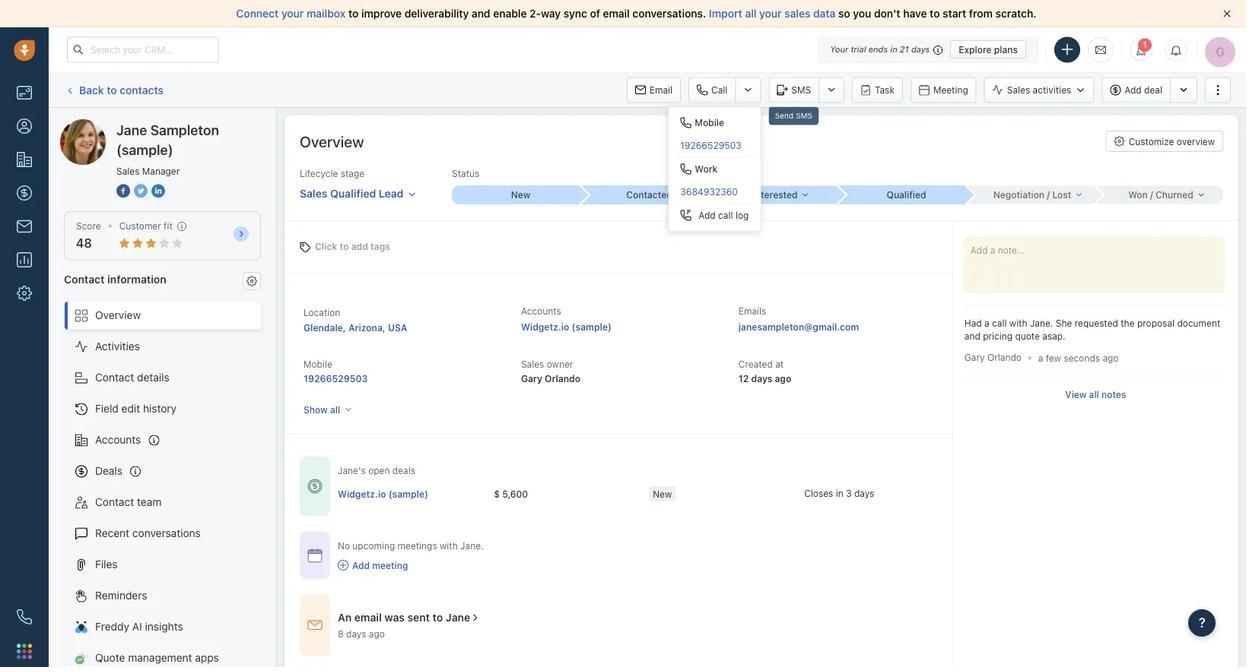 Task type: vqa. For each thing, say whether or not it's contained in the screenshot.


Task type: locate. For each thing, give the bounding box(es) containing it.
had a call with jane. she requested the proposal document and pricing quote asap.
[[964, 318, 1220, 342]]

0 vertical spatial sms
[[791, 85, 811, 95]]

mobile inside mobile 19266529503
[[304, 359, 332, 370]]

sales for sales manager
[[116, 166, 140, 176]]

sales left activities
[[1007, 85, 1030, 95]]

call left log
[[718, 210, 733, 221]]

at
[[775, 359, 784, 370]]

0 vertical spatial gary
[[964, 352, 985, 363]]

$ 5,600
[[494, 489, 528, 499]]

jane. inside had a call with jane. she requested the proposal document and pricing quote asap.
[[1030, 318, 1053, 329]]

location glendale, arizona, usa
[[304, 307, 407, 333]]

lead
[[379, 187, 404, 200]]

1 vertical spatial and
[[964, 331, 980, 342]]

status
[[452, 169, 479, 179]]

0 vertical spatial 19266529503
[[680, 140, 742, 151]]

call button
[[688, 77, 735, 103]]

field
[[95, 403, 119, 415]]

contact team
[[95, 496, 162, 509]]

with right meetings
[[440, 541, 458, 551]]

data
[[813, 7, 836, 20]]

0 vertical spatial widgetz.io
[[521, 322, 569, 333]]

container_wx8msf4aqz5i3rn1 image down no
[[338, 561, 348, 571]]

negotiation
[[993, 190, 1045, 201]]

add down 3684932360 on the right of the page
[[699, 210, 716, 221]]

sms inside tooltip
[[796, 111, 812, 120]]

jane.
[[1030, 318, 1053, 329], [460, 541, 484, 551]]

new inside row
[[653, 489, 672, 499]]

1 vertical spatial all
[[1089, 389, 1099, 400]]

0 horizontal spatial with
[[440, 541, 458, 551]]

your trial ends in 21 days
[[830, 45, 930, 54]]

all for show all
[[330, 405, 340, 415]]

8 days ago
[[338, 630, 385, 640]]

ago inside the created at 12 days ago
[[775, 374, 791, 384]]

improve
[[361, 7, 402, 20]]

0 vertical spatial overview
[[300, 132, 364, 150]]

48 button
[[76, 236, 92, 251]]

files
[[95, 559, 118, 571]]

sms up "send sms"
[[791, 85, 811, 95]]

1 horizontal spatial add
[[699, 210, 716, 221]]

contact down activities on the bottom
[[95, 372, 134, 384]]

sales
[[784, 7, 810, 20]]

widgetz.io (sample) link inside row
[[338, 487, 428, 500]]

0 horizontal spatial accounts
[[95, 434, 141, 447]]

0 horizontal spatial jane.
[[460, 541, 484, 551]]

and inside had a call with jane. she requested the proposal document and pricing quote asap.
[[964, 331, 980, 342]]

sales manager
[[116, 166, 180, 176]]

/ for won
[[1150, 190, 1153, 201]]

0 horizontal spatial /
[[1047, 190, 1050, 201]]

accounts up the 'deals'
[[95, 434, 141, 447]]

a left 'few'
[[1038, 353, 1043, 363]]

0 horizontal spatial add
[[352, 561, 370, 571]]

conversations.
[[633, 7, 706, 20]]

1 vertical spatial mobile
[[304, 359, 332, 370]]

gary inside "sales owner gary orlando"
[[521, 374, 542, 384]]

apps
[[195, 652, 219, 665]]

1 horizontal spatial in
[[890, 45, 897, 54]]

0 vertical spatial ago
[[1103, 353, 1119, 363]]

1 horizontal spatial ago
[[775, 374, 791, 384]]

sales activities button
[[984, 77, 1102, 103], [984, 77, 1094, 103]]

(sample) inside row
[[388, 489, 428, 499]]

container_wx8msf4aqz5i3rn1 image left widgetz.io (sample)
[[307, 479, 323, 495]]

have
[[903, 7, 927, 20]]

1 vertical spatial jane.
[[460, 541, 484, 551]]

add down upcoming
[[352, 561, 370, 571]]

contacted link
[[580, 186, 709, 205]]

sms inside button
[[791, 85, 811, 95]]

2 vertical spatial ago
[[369, 630, 385, 640]]

contact up recent
[[95, 496, 134, 509]]

0 vertical spatial widgetz.io (sample) link
[[521, 322, 612, 333]]

19266529503
[[680, 140, 742, 151], [304, 374, 368, 384]]

1 horizontal spatial mobile
[[695, 117, 724, 128]]

0 vertical spatial with
[[1009, 318, 1027, 329]]

seconds
[[1064, 353, 1100, 363]]

gary down accounts widgetz.io (sample)
[[521, 374, 542, 384]]

add inside button
[[1125, 85, 1142, 95]]

container_wx8msf4aqz5i3rn1 image right the sent
[[470, 613, 481, 624]]

your
[[281, 7, 304, 20], [759, 7, 782, 20]]

email
[[650, 85, 673, 95]]

sales down lifecycle
[[300, 187, 327, 200]]

sms
[[791, 85, 811, 95], [796, 111, 812, 120]]

1 horizontal spatial call
[[992, 318, 1007, 329]]

widgetz.io (sample) link down the open
[[338, 487, 428, 500]]

days down created
[[751, 374, 772, 384]]

sales left owner
[[521, 359, 544, 370]]

won
[[1128, 190, 1148, 201]]

sms right send at the top right of page
[[796, 111, 812, 120]]

information
[[107, 273, 166, 285]]

1 horizontal spatial container_wx8msf4aqz5i3rn1 image
[[470, 613, 481, 624]]

1 vertical spatial sms
[[796, 111, 812, 120]]

and
[[472, 7, 490, 20], [964, 331, 980, 342]]

work
[[695, 164, 718, 175]]

closes
[[804, 488, 833, 499]]

all for view all notes
[[1089, 389, 1099, 400]]

2 vertical spatial contact
[[95, 496, 134, 509]]

twitter circled image
[[134, 183, 148, 199]]

0 horizontal spatial in
[[836, 488, 843, 499]]

19266529503 up work
[[680, 140, 742, 151]]

8
[[338, 630, 344, 640]]

2-
[[530, 7, 541, 20]]

1 horizontal spatial gary
[[964, 352, 985, 363]]

1 vertical spatial ago
[[775, 374, 791, 384]]

0 horizontal spatial your
[[281, 7, 304, 20]]

view
[[1065, 389, 1087, 400]]

0 horizontal spatial all
[[330, 405, 340, 415]]

0 vertical spatial call
[[718, 210, 733, 221]]

email up 8 days ago
[[354, 612, 382, 625]]

with up quote
[[1009, 318, 1027, 329]]

(sample)
[[172, 119, 215, 132], [116, 141, 173, 158], [572, 322, 612, 333], [388, 489, 428, 499]]

Search your CRM... text field
[[67, 37, 219, 63]]

all right "import" in the top right of the page
[[745, 7, 756, 20]]

lifecycle
[[300, 169, 338, 179]]

add left "deal"
[[1125, 85, 1142, 95]]

sync
[[564, 7, 587, 20]]

1 vertical spatial with
[[440, 541, 458, 551]]

all
[[745, 7, 756, 20], [1089, 389, 1099, 400], [330, 405, 340, 415]]

location
[[304, 307, 340, 318]]

ago down at
[[775, 374, 791, 384]]

call
[[711, 85, 727, 95]]

linkedin circled image
[[151, 183, 165, 199]]

/ left lost
[[1047, 190, 1050, 201]]

0 vertical spatial mobile
[[695, 117, 724, 128]]

widgetz.io inside accounts widgetz.io (sample)
[[521, 322, 569, 333]]

0 horizontal spatial widgetz.io
[[338, 489, 386, 499]]

in
[[890, 45, 897, 54], [836, 488, 843, 499]]

the
[[1121, 318, 1135, 329]]

2 vertical spatial all
[[330, 405, 340, 415]]

call
[[718, 210, 733, 221], [992, 318, 1007, 329]]

1 vertical spatial widgetz.io
[[338, 489, 386, 499]]

send email image
[[1095, 44, 1106, 56]]

contacted
[[626, 190, 672, 201]]

container_wx8msf4aqz5i3rn1 image
[[470, 613, 481, 624], [307, 619, 323, 634]]

0 vertical spatial jane.
[[1030, 318, 1053, 329]]

/
[[1047, 190, 1050, 201], [1150, 190, 1153, 201]]

mobile down glendale, on the left top of the page
[[304, 359, 332, 370]]

0 horizontal spatial 19266529503 link
[[304, 374, 368, 384]]

gary down pricing
[[964, 352, 985, 363]]

0 vertical spatial accounts
[[521, 306, 561, 317]]

add deal button
[[1102, 77, 1170, 103]]

0 horizontal spatial 19266529503
[[304, 374, 368, 384]]

a few seconds ago
[[1038, 353, 1119, 363]]

accounts for accounts
[[95, 434, 141, 447]]

sampleton
[[117, 119, 169, 132], [150, 122, 219, 138]]

widgetz.io up owner
[[521, 322, 569, 333]]

contact down 48
[[64, 273, 105, 285]]

a right the had
[[984, 318, 989, 329]]

jane down contacts
[[116, 122, 147, 138]]

close image
[[1223, 10, 1231, 17]]

0 horizontal spatial qualified
[[330, 187, 376, 200]]

1 horizontal spatial your
[[759, 7, 782, 20]]

phone image
[[17, 610, 32, 625]]

days inside the created at 12 days ago
[[751, 374, 772, 384]]

0 horizontal spatial a
[[984, 318, 989, 329]]

ago down was
[[369, 630, 385, 640]]

orlando down pricing
[[987, 352, 1022, 363]]

click to add tags
[[315, 242, 390, 252]]

0 vertical spatial add
[[1125, 85, 1142, 95]]

2 horizontal spatial all
[[1089, 389, 1099, 400]]

negotiation / lost
[[993, 190, 1071, 201]]

0 horizontal spatial mobile
[[304, 359, 332, 370]]

ends
[[869, 45, 888, 54]]

container_wx8msf4aqz5i3rn1 image
[[307, 479, 323, 495], [307, 548, 323, 564], [338, 561, 348, 571]]

won / churned
[[1128, 190, 1193, 201]]

1 horizontal spatial widgetz.io (sample) link
[[521, 322, 612, 333]]

row
[[338, 479, 959, 510]]

accounts up owner
[[521, 306, 561, 317]]

orlando down owner
[[545, 374, 580, 384]]

phone element
[[9, 602, 40, 633]]

0 vertical spatial 19266529503 link
[[669, 134, 760, 157]]

1 vertical spatial 19266529503 link
[[304, 374, 368, 384]]

contact
[[64, 273, 105, 285], [95, 372, 134, 384], [95, 496, 134, 509]]

0 vertical spatial orlando
[[987, 352, 1022, 363]]

1 / from the left
[[1047, 190, 1050, 201]]

2 / from the left
[[1150, 190, 1153, 201]]

jane right the sent
[[446, 612, 470, 625]]

new
[[511, 190, 530, 201], [653, 489, 672, 499]]

pricing
[[983, 331, 1013, 342]]

your left sales
[[759, 7, 782, 20]]

2 vertical spatial add
[[352, 561, 370, 571]]

container_wx8msf4aqz5i3rn1 image left no
[[307, 548, 323, 564]]

of
[[590, 7, 600, 20]]

sales for sales activities
[[1007, 85, 1030, 95]]

1 vertical spatial contact
[[95, 372, 134, 384]]

and left enable
[[472, 7, 490, 20]]

negotiation / lost link
[[966, 186, 1095, 204]]

1 vertical spatial gary
[[521, 374, 542, 384]]

1 horizontal spatial email
[[603, 7, 630, 20]]

with inside had a call with jane. she requested the proposal document and pricing quote asap.
[[1009, 318, 1027, 329]]

1 horizontal spatial accounts
[[521, 306, 561, 317]]

1 horizontal spatial jane.
[[1030, 318, 1053, 329]]

1 vertical spatial add
[[699, 210, 716, 221]]

overview
[[1177, 136, 1215, 147]]

1 vertical spatial call
[[992, 318, 1007, 329]]

1 horizontal spatial /
[[1150, 190, 1153, 201]]

days right 3
[[854, 488, 874, 499]]

janesampleton@gmail.com
[[739, 322, 859, 333]]

1 horizontal spatial all
[[745, 7, 756, 20]]

0 horizontal spatial jane
[[91, 119, 114, 132]]

qualified
[[330, 187, 376, 200], [887, 190, 926, 201]]

send sms
[[775, 111, 812, 120]]

sales qualified lead
[[300, 187, 404, 200]]

overview up activities on the bottom
[[95, 309, 141, 322]]

0 horizontal spatial widgetz.io (sample) link
[[338, 487, 428, 500]]

1 horizontal spatial and
[[964, 331, 980, 342]]

widgetz.io (sample) link up owner
[[521, 322, 612, 333]]

/ right won
[[1150, 190, 1153, 201]]

0 vertical spatial new
[[511, 190, 530, 201]]

your left mailbox
[[281, 7, 304, 20]]

(sample) up owner
[[572, 322, 612, 333]]

1 vertical spatial overview
[[95, 309, 141, 322]]

2 horizontal spatial ago
[[1103, 353, 1119, 363]]

19266529503 link up show all on the bottom left of the page
[[304, 374, 368, 384]]

view all notes
[[1065, 389, 1126, 400]]

sales up facebook circled icon
[[116, 166, 140, 176]]

freddy ai insights
[[95, 621, 183, 634]]

19266529503 up show all on the bottom left of the page
[[304, 374, 368, 384]]

0 horizontal spatial orlando
[[545, 374, 580, 384]]

all right show
[[330, 405, 340, 415]]

0 horizontal spatial gary
[[521, 374, 542, 384]]

0 vertical spatial a
[[984, 318, 989, 329]]

connect your mailbox link
[[236, 7, 348, 20]]

0 vertical spatial contact
[[64, 273, 105, 285]]

2 horizontal spatial add
[[1125, 85, 1142, 95]]

1 vertical spatial orlando
[[545, 374, 580, 384]]

container_wx8msf4aqz5i3rn1 image left 8
[[307, 619, 323, 634]]

jane sampleton (sample) up manager
[[116, 122, 219, 158]]

plans
[[994, 44, 1018, 55]]

0 vertical spatial email
[[603, 7, 630, 20]]

1 vertical spatial new
[[653, 489, 672, 499]]

1 vertical spatial accounts
[[95, 434, 141, 447]]

1 horizontal spatial new
[[653, 489, 672, 499]]

meeting
[[933, 85, 968, 95]]

widgetz.io down jane's
[[338, 489, 386, 499]]

1 vertical spatial a
[[1038, 353, 1043, 363]]

in left 3
[[836, 488, 843, 499]]

contact for contact details
[[95, 372, 134, 384]]

call up pricing
[[992, 318, 1007, 329]]

overview up lifecycle stage
[[300, 132, 364, 150]]

(sample) up sales manager
[[116, 141, 173, 158]]

jane. right meetings
[[460, 541, 484, 551]]

(sample) down deals
[[388, 489, 428, 499]]

accounts inside accounts widgetz.io (sample)
[[521, 306, 561, 317]]

interested button
[[709, 186, 838, 204]]

jane down back
[[91, 119, 114, 132]]

add for add meeting
[[352, 561, 370, 571]]

1 vertical spatial 19266529503
[[304, 374, 368, 384]]

manager
[[142, 166, 180, 176]]

1 horizontal spatial widgetz.io
[[521, 322, 569, 333]]

email right of
[[603, 7, 630, 20]]

in left 21
[[890, 45, 897, 54]]

1 horizontal spatial with
[[1009, 318, 1027, 329]]

jane. up the asap.
[[1030, 318, 1053, 329]]

1 vertical spatial widgetz.io (sample) link
[[338, 487, 428, 500]]

all right view
[[1089, 389, 1099, 400]]

add for add deal
[[1125, 85, 1142, 95]]

sales
[[1007, 85, 1030, 95], [116, 166, 140, 176], [300, 187, 327, 200], [521, 359, 544, 370]]

mobile down call button
[[695, 117, 724, 128]]

ago right seconds
[[1103, 353, 1119, 363]]

add
[[351, 242, 368, 252]]

1 vertical spatial email
[[354, 612, 382, 625]]

19266529503 link up work
[[669, 134, 760, 157]]

and down the had
[[964, 331, 980, 342]]

1
[[1143, 38, 1147, 47]]

0 vertical spatial and
[[472, 7, 490, 20]]



Task type: describe. For each thing, give the bounding box(es) containing it.
management
[[128, 652, 192, 665]]

customize
[[1129, 136, 1174, 147]]

3684932360
[[680, 187, 738, 197]]

open
[[368, 466, 390, 477]]

accounts for accounts widgetz.io (sample)
[[521, 306, 561, 317]]

$
[[494, 489, 500, 499]]

owner
[[547, 359, 573, 370]]

click
[[315, 242, 337, 252]]

5,600
[[502, 489, 528, 499]]

deliverability
[[405, 7, 469, 20]]

1 horizontal spatial orlando
[[987, 352, 1022, 363]]

won / churned button
[[1095, 186, 1223, 204]]

import all your sales data link
[[709, 7, 838, 20]]

lifecycle stage
[[300, 169, 364, 179]]

trial
[[851, 45, 866, 54]]

an email was sent to jane
[[338, 612, 470, 625]]

sales inside "sales owner gary orlando"
[[521, 359, 544, 370]]

1 link
[[1130, 36, 1152, 61]]

0 horizontal spatial email
[[354, 612, 382, 625]]

2 your from the left
[[759, 7, 782, 20]]

connect
[[236, 7, 279, 20]]

1 horizontal spatial overview
[[300, 132, 364, 150]]

new link
[[452, 186, 580, 205]]

0 horizontal spatial ago
[[369, 630, 385, 640]]

was
[[384, 612, 405, 625]]

sampleton up manager
[[150, 122, 219, 138]]

contact for contact information
[[64, 273, 105, 285]]

mobile for mobile 19266529503
[[304, 359, 332, 370]]

to right the sent
[[433, 612, 443, 625]]

to left add
[[340, 242, 349, 252]]

(sample) up manager
[[172, 119, 215, 132]]

0 horizontal spatial and
[[472, 7, 490, 20]]

1 horizontal spatial 19266529503 link
[[669, 134, 760, 157]]

widgetz.io (sample)
[[338, 489, 428, 499]]

created
[[739, 359, 773, 370]]

fit
[[164, 221, 173, 232]]

sales owner gary orlando
[[521, 359, 580, 384]]

connect your mailbox to improve deliverability and enable 2-way sync of email conversations. import all your sales data so you don't have to start from scratch.
[[236, 7, 1037, 20]]

add meeting link
[[338, 560, 484, 573]]

1 horizontal spatial jane
[[116, 122, 147, 138]]

so
[[838, 7, 850, 20]]

1 vertical spatial in
[[836, 488, 843, 499]]

team
[[137, 496, 162, 509]]

container_wx8msf4aqz5i3rn1 image for no upcoming meetings with jane.
[[307, 548, 323, 564]]

with for meetings
[[440, 541, 458, 551]]

interested link
[[709, 186, 838, 204]]

0 vertical spatial all
[[745, 7, 756, 20]]

quote management apps
[[95, 652, 219, 665]]

add call log
[[699, 210, 749, 221]]

1 horizontal spatial a
[[1038, 353, 1043, 363]]

facebook circled image
[[116, 183, 130, 199]]

0 vertical spatial in
[[890, 45, 897, 54]]

way
[[541, 7, 561, 20]]

2 horizontal spatial jane
[[446, 612, 470, 625]]

meeting button
[[911, 77, 977, 103]]

no
[[338, 541, 350, 551]]

container_wx8msf4aqz5i3rn1 image for jane's open deals
[[307, 479, 323, 495]]

start
[[943, 7, 966, 20]]

had
[[964, 318, 982, 329]]

to right back
[[107, 84, 117, 96]]

meetings
[[398, 541, 437, 551]]

emails janesampleton@gmail.com
[[739, 306, 859, 333]]

mng settings image
[[246, 276, 257, 287]]

jane sampleton (sample) down contacts
[[91, 119, 215, 132]]

field edit history
[[95, 403, 177, 415]]

(sample) inside accounts widgetz.io (sample)
[[572, 322, 612, 333]]

accounts widgetz.io (sample)
[[521, 306, 612, 333]]

tags
[[371, 242, 390, 252]]

lost
[[1052, 190, 1071, 201]]

row containing closes in 3 days
[[338, 479, 959, 510]]

to left 'start'
[[930, 7, 940, 20]]

deal
[[1144, 85, 1162, 95]]

jane. for call
[[1030, 318, 1053, 329]]

customer fit
[[119, 221, 173, 232]]

jane. for meetings
[[460, 541, 484, 551]]

janesampleton@gmail.com link
[[739, 320, 859, 335]]

freshworks switcher image
[[17, 645, 32, 660]]

recent conversations
[[95, 528, 201, 540]]

orlando inside "sales owner gary orlando"
[[545, 374, 580, 384]]

21
[[900, 45, 909, 54]]

0 horizontal spatial overview
[[95, 309, 141, 322]]

contacts
[[120, 84, 164, 96]]

won / churned link
[[1095, 186, 1223, 204]]

upcoming
[[352, 541, 395, 551]]

closes in 3 days
[[804, 488, 874, 499]]

negotiation / lost button
[[966, 186, 1095, 204]]

customize overview button
[[1106, 131, 1223, 152]]

sms button
[[769, 77, 819, 103]]

days right 21
[[911, 45, 930, 54]]

0 horizontal spatial new
[[511, 190, 530, 201]]

contact for contact team
[[95, 496, 134, 509]]

0 horizontal spatial call
[[718, 210, 733, 221]]

12
[[739, 374, 749, 384]]

to right mailbox
[[348, 7, 359, 20]]

1 horizontal spatial 19266529503
[[680, 140, 742, 151]]

send
[[775, 111, 794, 120]]

container_wx8msf4aqz5i3rn1 image inside add meeting link
[[338, 561, 348, 571]]

sales activities
[[1007, 85, 1071, 95]]

quote
[[1015, 331, 1040, 342]]

meeting
[[372, 561, 408, 571]]

notes
[[1102, 389, 1126, 400]]

history
[[143, 403, 177, 415]]

emails
[[739, 306, 766, 317]]

ai
[[132, 621, 142, 634]]

with for call
[[1009, 318, 1027, 329]]

a inside had a call with jane. she requested the proposal document and pricing quote asap.
[[984, 318, 989, 329]]

0 horizontal spatial container_wx8msf4aqz5i3rn1 image
[[307, 619, 323, 634]]

edit
[[121, 403, 140, 415]]

send sms tooltip
[[769, 107, 819, 129]]

/ for negotiation
[[1047, 190, 1050, 201]]

1 your from the left
[[281, 7, 304, 20]]

explore plans link
[[950, 40, 1026, 59]]

freddy
[[95, 621, 129, 634]]

don't
[[874, 7, 900, 20]]

score 48
[[76, 221, 101, 251]]

mobile for mobile
[[695, 117, 724, 128]]

sampleton down contacts
[[117, 119, 169, 132]]

insights
[[145, 621, 183, 634]]

add for add call log
[[699, 210, 716, 221]]

1 horizontal spatial qualified
[[887, 190, 926, 201]]

import
[[709, 7, 742, 20]]

explore
[[959, 44, 992, 55]]

details
[[137, 372, 169, 384]]

quote
[[95, 652, 125, 665]]

document
[[1177, 318, 1220, 329]]

call inside had a call with jane. she requested the proposal document and pricing quote asap.
[[992, 318, 1007, 329]]

glendale, arizona, usa link
[[304, 323, 407, 333]]

deals
[[392, 466, 415, 477]]

48
[[76, 236, 92, 251]]

3684932360 link
[[669, 181, 760, 203]]

she
[[1056, 318, 1072, 329]]

days right 8
[[346, 630, 366, 640]]

contact information
[[64, 273, 166, 285]]

usa
[[388, 323, 407, 333]]

sales for sales qualified lead
[[300, 187, 327, 200]]

sales qualified lead link
[[300, 180, 416, 202]]



